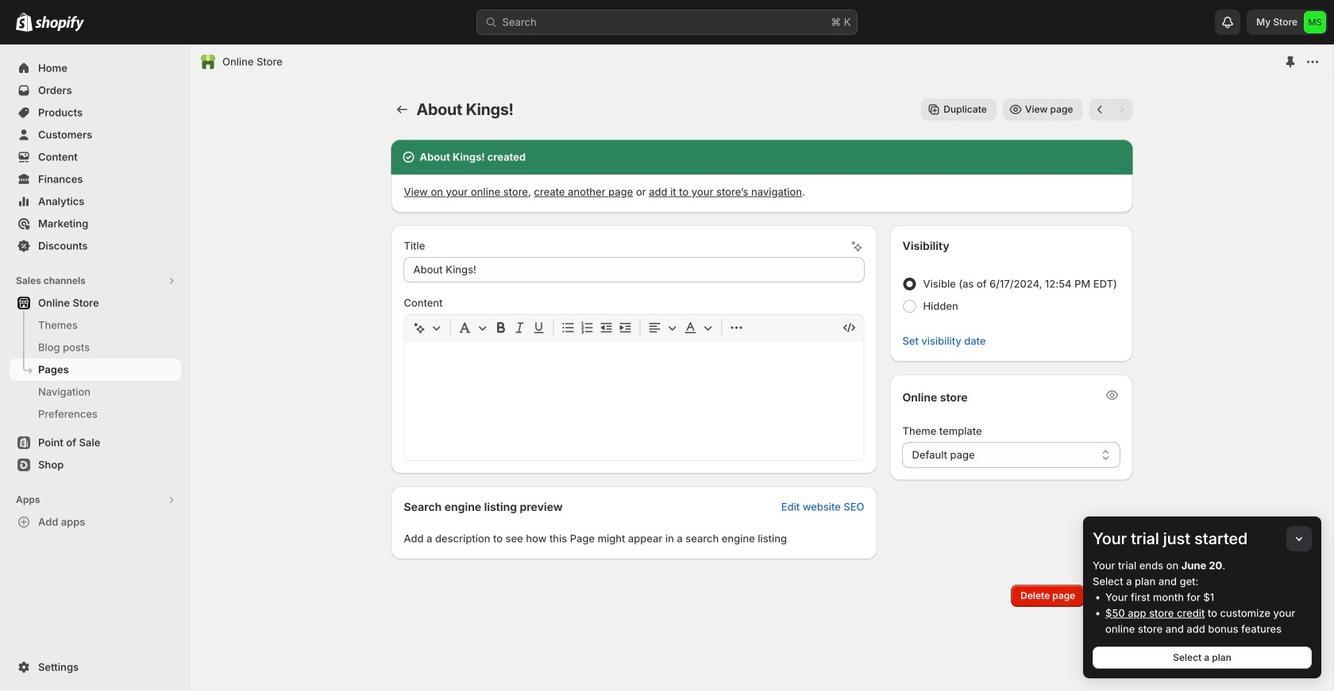Task type: vqa. For each thing, say whether or not it's contained in the screenshot.
Online Store image
yes



Task type: locate. For each thing, give the bounding box(es) containing it.
shopify image
[[35, 16, 84, 32]]



Task type: describe. For each thing, give the bounding box(es) containing it.
online store image
[[200, 54, 216, 70]]

my store image
[[1304, 11, 1326, 33]]

shopify image
[[16, 13, 33, 32]]



